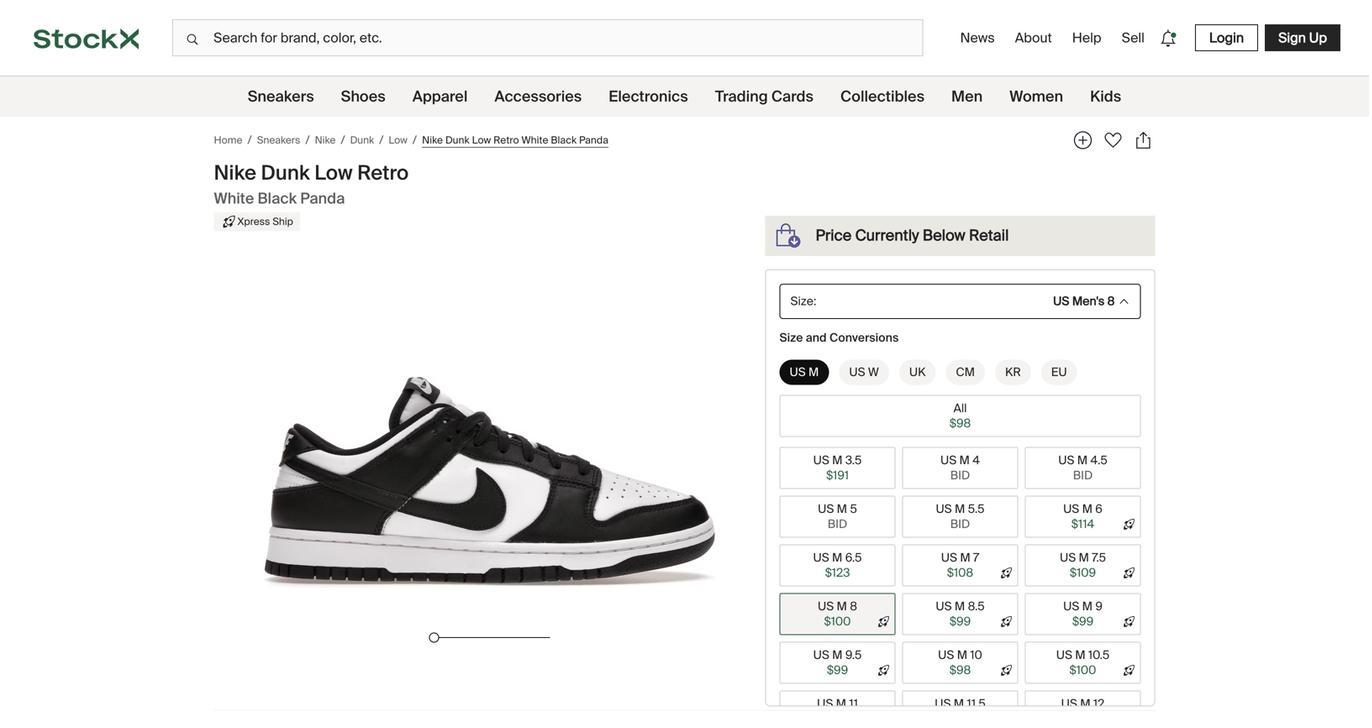 Task type: vqa. For each thing, say whether or not it's contained in the screenshot.
Rick in the Dr. Martens 1460 Quad Leather Sole Pentagram Wrap Lace Boot Rick Owens Black
no



Task type: locate. For each thing, give the bounding box(es) containing it.
option group containing us m
[[780, 357, 1155, 389]]

m inside us m 4 bid
[[960, 453, 970, 468]]

$109
[[1070, 566, 1096, 581]]

1 vertical spatial black
[[258, 189, 297, 208]]

sell for $88 or ask for more link
[[780, 463, 1141, 481]]

us for us m 10.5 $100
[[1056, 648, 1073, 663]]

white
[[522, 133, 548, 146], [214, 189, 254, 208]]

bid for 4.5
[[1073, 468, 1093, 484]]

1 horizontal spatial retro
[[494, 133, 519, 146]]

8.5
[[968, 599, 985, 615]]

us down bids
[[1060, 550, 1076, 566]]

0 horizontal spatial dunk
[[261, 160, 310, 186]]

m left 6
[[1082, 502, 1093, 517]]

for right 'kr'
[[1041, 351, 1057, 369]]

$99 left new
[[1072, 614, 1094, 630]]

conversions
[[830, 330, 899, 346]]

bid inside us m 4.5 bid
[[1073, 468, 1093, 484]]

for
[[1041, 351, 1057, 369], [893, 463, 910, 481], [983, 463, 1000, 481]]

m inside us m 5 bid
[[837, 502, 847, 517]]

1 vertical spatial retro
[[357, 160, 409, 186]]

0 vertical spatial 4
[[860, 423, 866, 435]]

us left w
[[849, 365, 865, 380]]

$123
[[825, 566, 850, 581]]

10
[[970, 648, 982, 663]]

us up condition: on the bottom of page
[[1063, 599, 1080, 615]]

$99 inside the us m 9 $99
[[1072, 614, 1094, 630]]

0 vertical spatial buy
[[1014, 351, 1037, 369]]

dunk down sneakers link on the left of the page
[[261, 160, 310, 186]]

shoes
[[341, 87, 386, 106]]

us inside us m 4 bid
[[941, 453, 957, 468]]

pay in 4 interest-free payments of $25.00.
[[833, 423, 1011, 435]]

trading cards link
[[715, 76, 814, 117]]

m left 7
[[960, 550, 971, 566]]

us inside us m 4.5 bid
[[1059, 453, 1075, 468]]

4 inside us m 4 bid
[[973, 453, 980, 468]]

0 vertical spatial panda
[[579, 133, 609, 146]]

panda
[[579, 133, 609, 146], [300, 189, 345, 208]]

stockx logo image
[[34, 28, 139, 49]]

sneakers
[[257, 134, 300, 147]]

1 vertical spatial white
[[214, 189, 254, 208]]

us left 5
[[818, 502, 834, 517]]

below
[[923, 226, 966, 245]]

view sales
[[1086, 530, 1144, 546]]

last sale: $100
[[765, 509, 819, 549]]

stockx logo link
[[0, 0, 172, 76]]

retro down accessories
[[494, 133, 519, 146]]

us inside us m 9.5 $99
[[813, 648, 830, 663]]

3 view from the left
[[1086, 530, 1112, 546]]

2 horizontal spatial low
[[472, 133, 491, 146]]

0 horizontal spatial view
[[936, 530, 962, 546]]

retro
[[494, 133, 519, 146], [357, 160, 409, 186]]

1 horizontal spatial sell
[[1122, 29, 1145, 47]]

4 right in
[[860, 423, 866, 435]]

$99 inside us m 8.5 $99
[[950, 614, 971, 630]]

m left 7.5
[[1079, 550, 1089, 566]]

m for us m
[[809, 365, 819, 380]]

buy now link
[[780, 422, 817, 436]]

stockx
[[789, 619, 828, 634]]

us inside the us m 9 $99
[[1063, 599, 1080, 615]]

1 horizontal spatial $99
[[950, 614, 971, 630]]

us left '6.5'
[[813, 550, 829, 566]]

white up xpress
[[214, 189, 254, 208]]

2 horizontal spatial view
[[1086, 530, 1112, 546]]

m left 10
[[957, 648, 968, 663]]

m for us m 9 $99
[[1082, 599, 1093, 615]]

m left 8
[[837, 599, 847, 615]]

4 right or
[[973, 453, 980, 468]]

/ right nike link
[[341, 132, 345, 148]]

m for us m 5 bid
[[837, 502, 847, 517]]

m for us m 4 bid
[[960, 453, 970, 468]]

sell
[[1122, 29, 1145, 47], [866, 463, 890, 481]]

m right or
[[960, 453, 970, 468]]

1 horizontal spatial panda
[[579, 133, 609, 146]]

dunk inside nike dunk low retro white black panda
[[261, 160, 310, 186]]

us m 4 bid
[[941, 453, 980, 484]]

bid inside us m 5.5 bid
[[951, 517, 970, 532]]

more
[[1003, 463, 1036, 481]]

low
[[472, 133, 491, 146], [389, 134, 408, 147], [315, 160, 353, 186]]

product category switcher element
[[0, 76, 1369, 117]]

0 horizontal spatial buy
[[780, 423, 795, 435]]

1 view from the left
[[936, 530, 962, 546]]

us for us m 6.5 $123
[[813, 550, 829, 566]]

m inside us m 3.5 $191
[[832, 453, 843, 468]]

m for us m 8.5 $99
[[955, 599, 965, 615]]

us inside "us m 8 $100"
[[818, 599, 834, 615]]

nike dunk low retro white black panda 0 image
[[248, 264, 732, 627]]

2 $98 from the top
[[950, 663, 971, 679]]

m down and
[[809, 365, 819, 380]]

black
[[551, 133, 577, 146], [258, 189, 297, 208]]

sign up button
[[1265, 24, 1341, 51]]

m inside the us m 7 $108
[[960, 550, 971, 566]]

us up stockx verified
[[818, 599, 834, 615]]

us left '8.5'
[[936, 599, 952, 615]]

0 vertical spatial black
[[551, 133, 577, 146]]

us inside us m 5.5 bid
[[936, 502, 952, 517]]

asks
[[964, 530, 990, 546]]

view left asks
[[936, 530, 962, 546]]

0 vertical spatial $98
[[950, 416, 971, 431]]

collectibles link
[[841, 76, 925, 117]]

us inside us m 6.5 $123
[[813, 550, 829, 566]]

dunk left low link
[[350, 134, 374, 147]]

us left 6
[[1063, 502, 1080, 517]]

0 horizontal spatial white
[[214, 189, 254, 208]]

us down view asks
[[941, 550, 957, 566]]

m inside us m 4.5 bid
[[1077, 453, 1088, 468]]

panda down nike link
[[300, 189, 345, 208]]

us down condition: on the bottom of page
[[1056, 648, 1073, 663]]

interest-
[[868, 423, 904, 435]]

home
[[214, 134, 242, 147]]

m inside us m 10 $98
[[957, 648, 968, 663]]

0 vertical spatial white
[[522, 133, 548, 146]]

0 horizontal spatial sell
[[866, 463, 890, 481]]

m left 9.5
[[832, 648, 843, 663]]

1 vertical spatial panda
[[300, 189, 345, 208]]

nike down "home" "link" at left
[[214, 160, 256, 186]]

m inside us m 5.5 bid
[[955, 502, 965, 517]]

m left 9
[[1082, 599, 1093, 615]]

us inside us m 5 bid
[[818, 502, 834, 517]]

us m 6 $114
[[1063, 502, 1103, 532]]

0 vertical spatial sell
[[1122, 29, 1145, 47]]

share image
[[1132, 129, 1155, 152]]

nike inside nike dunk low retro white black panda
[[214, 160, 256, 186]]

/ right home
[[247, 132, 252, 148]]

2 horizontal spatial $99
[[1072, 614, 1094, 630]]

m inside the 'us m 7.5 $109'
[[1079, 550, 1089, 566]]

bids
[[1040, 530, 1064, 546]]

/
[[247, 132, 252, 148], [305, 132, 310, 148], [341, 132, 345, 148], [379, 132, 384, 148], [413, 132, 417, 148]]

nike link
[[315, 133, 336, 148]]

us m 6.5 $123
[[813, 550, 862, 581]]

us up our promise
[[813, 648, 830, 663]]

m for us m 6 $114
[[1082, 502, 1093, 517]]

us for us m 7.5 $109
[[1060, 550, 1076, 566]]

m for us m 9.5 $99
[[832, 648, 843, 663]]

bid for 5.5
[[951, 517, 970, 532]]

menu
[[765, 324, 1155, 712]]

buy
[[1014, 351, 1037, 369], [780, 423, 795, 435]]

0 horizontal spatial 4
[[860, 423, 866, 435]]

option group
[[780, 357, 1155, 389]]

view up 7.5
[[1086, 530, 1112, 546]]

4
[[860, 423, 866, 435], [973, 453, 980, 468]]

white down accessories link
[[522, 133, 548, 146]]

5
[[850, 502, 857, 517]]

view bids
[[1012, 530, 1064, 546]]

m left 4.5
[[1077, 453, 1088, 468]]

m inside us m 10.5 $100
[[1075, 648, 1086, 663]]

m left '8.5'
[[955, 599, 965, 615]]

panda inside nike dunk low retro white black panda
[[300, 189, 345, 208]]

4 for bid
[[973, 453, 980, 468]]

1 horizontal spatial view
[[1012, 530, 1038, 546]]

us m 7 $108
[[941, 550, 979, 581]]

0 horizontal spatial for
[[893, 463, 910, 481]]

menu containing size and conversions
[[765, 324, 1155, 712]]

accessories
[[495, 87, 582, 106]]

bid inside us m 5 bid
[[828, 517, 848, 532]]

price
[[816, 226, 852, 245]]

xpress ship
[[237, 215, 293, 228]]

1 horizontal spatial 4
[[973, 453, 980, 468]]

/ left low link
[[379, 132, 384, 148]]

sell right 3.5
[[866, 463, 890, 481]]

$99 for 9.5
[[827, 663, 848, 679]]

m inside us m 6 $114
[[1082, 502, 1093, 517]]

m left 3.5
[[832, 453, 843, 468]]

m inside us m 6.5 $123
[[832, 550, 843, 566]]

sales
[[1114, 530, 1144, 546]]

2 view from the left
[[1012, 530, 1038, 546]]

m left 5
[[837, 502, 847, 517]]

us for us m 8.5 $99
[[936, 599, 952, 615]]

buy for $100
[[1014, 351, 1091, 369]]

m inside the us m 9 $99
[[1082, 599, 1093, 615]]

$99 up 10
[[950, 614, 971, 630]]

/ right low link
[[413, 132, 417, 148]]

sell left notification unread icon
[[1122, 29, 1145, 47]]

$99 right our
[[827, 663, 848, 679]]

us inside the 'us m 7.5 $109'
[[1060, 550, 1076, 566]]

retro down low link
[[357, 160, 409, 186]]

buy now
[[780, 423, 817, 435]]

dunk
[[445, 133, 470, 146], [350, 134, 374, 147], [261, 160, 310, 186]]

buy left eu
[[1014, 351, 1037, 369]]

m left '6.5'
[[832, 550, 843, 566]]

us inside us m 3.5 $191
[[813, 453, 830, 468]]

bid inside us m 4 bid
[[951, 468, 970, 484]]

place bid link
[[780, 340, 958, 380]]

1 horizontal spatial buy
[[1014, 351, 1037, 369]]

us left 10
[[938, 648, 954, 663]]

shoes link
[[341, 76, 386, 117]]

for left $88
[[893, 463, 910, 481]]

price currently below retail image
[[769, 216, 809, 256]]

new
[[1094, 620, 1115, 633]]

1 vertical spatial $98
[[950, 663, 971, 679]]

m inside "us m 8 $100"
[[837, 599, 847, 615]]

us inside us m 10 $98
[[938, 648, 954, 663]]

1 horizontal spatial white
[[522, 133, 548, 146]]

Search... search field
[[172, 19, 923, 56]]

view asks button
[[929, 524, 998, 553]]

1 vertical spatial sell
[[866, 463, 890, 481]]

us left 3.5
[[813, 453, 830, 468]]

$98 down available
[[950, 416, 971, 431]]

$98 down us m 8.5 $99
[[950, 663, 971, 679]]

buy left the now
[[780, 423, 795, 435]]

m left 5.5
[[955, 502, 965, 517]]

/ left nike link
[[305, 132, 310, 148]]

m for us m 10 $98
[[957, 648, 968, 663]]

us left the ask
[[941, 453, 957, 468]]

0 horizontal spatial nike
[[214, 160, 256, 186]]

m for us m 6.5 $123
[[832, 550, 843, 566]]

us down the size
[[790, 365, 806, 380]]

us m 10 $98
[[938, 648, 982, 679]]

us inside the us m 7 $108
[[941, 550, 957, 566]]

us left 5.5
[[936, 502, 952, 517]]

$98 inside us m 10 $98
[[950, 663, 971, 679]]

nike right low link
[[422, 133, 443, 146]]

sell for sell for $88 or ask for more
[[866, 463, 890, 481]]

0 horizontal spatial panda
[[300, 189, 345, 208]]

0 horizontal spatial low
[[315, 160, 353, 186]]

$100
[[1061, 351, 1091, 369], [765, 527, 804, 549], [824, 614, 851, 630], [1070, 663, 1097, 679]]

and
[[806, 330, 827, 346]]

low inside nike dunk low retro white black panda
[[315, 160, 353, 186]]

us inside us m 6 $114
[[1063, 502, 1080, 517]]

m left 10.5
[[1075, 648, 1086, 663]]

nike left dunk link on the left of page
[[315, 134, 336, 147]]

eu
[[1051, 365, 1067, 380]]

$100 inside "us m 8 $100"
[[824, 614, 851, 630]]

buy for $100 link
[[965, 340, 1141, 380]]

login
[[1210, 29, 1244, 47]]

0 horizontal spatial $99
[[827, 663, 848, 679]]

1 vertical spatial buy
[[780, 423, 795, 435]]

1 horizontal spatial for
[[983, 463, 1000, 481]]

free
[[904, 423, 921, 435]]

us inside us m 10.5 $100
[[1056, 648, 1073, 663]]

9.5
[[845, 648, 862, 663]]

for right the ask
[[983, 463, 1000, 481]]

dunk down apparel
[[445, 133, 470, 146]]

black down accessories link
[[551, 133, 577, 146]]

trading
[[715, 87, 768, 106]]

m inside us m 8.5 $99
[[955, 599, 965, 615]]

0 horizontal spatial retro
[[357, 160, 409, 186]]

0 horizontal spatial black
[[258, 189, 297, 208]]

us left 4.5
[[1059, 453, 1075, 468]]

trading cards
[[715, 87, 814, 106]]

black up ship
[[258, 189, 297, 208]]

available
[[935, 399, 976, 412]]

favorite image
[[1102, 129, 1125, 152]]

view left bids
[[1012, 530, 1038, 546]]

us inside us m 8.5 $99
[[936, 599, 952, 615]]

panda down accessories link
[[579, 133, 609, 146]]

5 / from the left
[[413, 132, 417, 148]]

m for us m 10.5 $100
[[1075, 648, 1086, 663]]

1 vertical spatial 4
[[973, 453, 980, 468]]

1 horizontal spatial black
[[551, 133, 577, 146]]

2 horizontal spatial dunk
[[445, 133, 470, 146]]

white inside nike dunk low retro white black panda
[[214, 189, 254, 208]]

2 horizontal spatial for
[[1041, 351, 1057, 369]]

in
[[850, 423, 858, 435]]

about link
[[1008, 22, 1059, 53]]

$99 inside us m 9.5 $99
[[827, 663, 848, 679]]

us for us m 5.5 bid
[[936, 502, 952, 517]]

0 vertical spatial retro
[[494, 133, 519, 146]]

10.5
[[1089, 648, 1110, 663]]

us m 4.5 bid
[[1059, 453, 1108, 484]]

m inside us m 9.5 $99
[[832, 648, 843, 663]]

toggle promise value prop image
[[1130, 666, 1147, 683]]

women link
[[1010, 76, 1063, 117]]

w
[[868, 365, 879, 380]]

us for us m 7 $108
[[941, 550, 957, 566]]



Task type: describe. For each thing, give the bounding box(es) containing it.
3-day shipping available at checkout
[[863, 399, 1033, 412]]

sale:
[[792, 509, 819, 524]]

view for view bids
[[1012, 530, 1038, 546]]

dunk link
[[350, 133, 374, 148]]

for for $100
[[1041, 351, 1057, 369]]

4 / from the left
[[379, 132, 384, 148]]

us m 9.5 $99
[[813, 648, 862, 679]]

uk
[[909, 365, 926, 380]]

login button
[[1195, 24, 1258, 51]]

all $98
[[950, 401, 971, 431]]

us m 8.5 $99
[[936, 599, 985, 630]]

payments
[[924, 423, 966, 435]]

of
[[968, 423, 977, 435]]

7.5
[[1092, 550, 1106, 566]]

retro inside nike dunk low retro white black panda
[[357, 160, 409, 186]]

view asks
[[936, 530, 990, 546]]

m for us m 4.5 bid
[[1077, 453, 1088, 468]]

7
[[973, 550, 979, 566]]

sneakers link
[[257, 133, 300, 148]]

sell for $88 or ask for more
[[866, 463, 1036, 481]]

men link
[[952, 76, 983, 117]]

black inside nike dunk low retro white black panda
[[258, 189, 297, 208]]

size
[[780, 330, 803, 346]]

1 horizontal spatial low
[[389, 134, 408, 147]]

$99 for 8.5
[[950, 614, 971, 630]]

us m 3.5 $191
[[813, 453, 862, 484]]

us m 5.5 bid
[[936, 502, 985, 532]]

$191
[[826, 468, 849, 484]]

sell for sell
[[1122, 29, 1145, 47]]

3 / from the left
[[341, 132, 345, 148]]

kr
[[1005, 365, 1021, 380]]

sneakers link
[[248, 76, 314, 117]]

1 horizontal spatial nike
[[315, 134, 336, 147]]

6
[[1096, 502, 1103, 517]]

sign up
[[1279, 29, 1327, 47]]

our promise
[[789, 666, 857, 682]]

view for view sales
[[1086, 530, 1112, 546]]

last
[[765, 509, 789, 524]]

pay
[[833, 423, 848, 435]]

2 horizontal spatial nike
[[422, 133, 443, 146]]

us m
[[790, 365, 819, 380]]

us for us w
[[849, 365, 865, 380]]

$114
[[1072, 517, 1095, 532]]

home / sneakers / nike / dunk / low / nike dunk low retro white black panda
[[214, 132, 609, 148]]

day
[[873, 399, 890, 412]]

men
[[952, 87, 983, 106]]

us for us m 4 bid
[[941, 453, 957, 468]]

4 for interest-
[[860, 423, 866, 435]]

$99 for 9
[[1072, 614, 1094, 630]]

currently
[[855, 226, 919, 245]]

buy for buy now
[[780, 423, 795, 435]]

m for us m 7.5 $109
[[1079, 550, 1089, 566]]

sign
[[1279, 29, 1306, 47]]

us for us m 4.5 bid
[[1059, 453, 1075, 468]]

2 / from the left
[[305, 132, 310, 148]]

checkout
[[990, 399, 1033, 412]]

verified
[[831, 619, 872, 634]]

up
[[1309, 29, 1327, 47]]

bid for 5
[[828, 517, 848, 532]]

accessories link
[[495, 76, 582, 117]]

360 slider track slider
[[429, 634, 439, 644]]

our
[[789, 666, 809, 682]]

apparel link
[[412, 76, 468, 117]]

us for us m 5 bid
[[818, 502, 834, 517]]

buy for buy for $100
[[1014, 351, 1037, 369]]

ship
[[273, 215, 293, 228]]

stockx verified
[[789, 619, 872, 634]]

now
[[798, 423, 817, 435]]

m for us m 8 $100
[[837, 599, 847, 615]]

low link
[[389, 133, 408, 148]]

3-
[[863, 399, 873, 412]]

view sales button
[[1079, 524, 1152, 553]]

electronics link
[[609, 76, 688, 117]]

cards
[[772, 87, 814, 106]]

home link
[[214, 133, 242, 148]]

us m 5 bid
[[818, 502, 857, 532]]

view for view asks
[[936, 530, 962, 546]]

us m 9 $99
[[1063, 599, 1103, 630]]

us for us m 9.5 $99
[[813, 648, 830, 663]]

8
[[850, 599, 857, 615]]

black inside the home / sneakers / nike / dunk / low / nike dunk low retro white black panda
[[551, 133, 577, 146]]

sell link
[[1115, 22, 1152, 53]]

5.5
[[968, 502, 985, 517]]

4.5
[[1091, 453, 1108, 468]]

white inside the home / sneakers / nike / dunk / low / nike dunk low retro white black panda
[[522, 133, 548, 146]]

us for us m 10 $98
[[938, 648, 954, 663]]

shipping
[[892, 399, 933, 412]]

for for $88
[[893, 463, 910, 481]]

m for us m 7 $108
[[960, 550, 971, 566]]

news
[[960, 29, 995, 47]]

1 / from the left
[[247, 132, 252, 148]]

condition:
[[1043, 620, 1091, 633]]

sneakers
[[248, 87, 314, 106]]

bid for 4
[[951, 468, 970, 484]]

or
[[941, 463, 954, 481]]

price currently below retail
[[816, 226, 1009, 245]]

about
[[1015, 29, 1052, 47]]

help
[[1072, 29, 1102, 47]]

collectibles
[[841, 87, 925, 106]]

kids
[[1090, 87, 1122, 106]]

women
[[1010, 87, 1063, 106]]

us m 7.5 $109
[[1060, 550, 1106, 581]]

us m 8 $100
[[818, 599, 857, 630]]

m for us m 3.5 $191
[[832, 453, 843, 468]]

1 horizontal spatial dunk
[[350, 134, 374, 147]]

size and conversions
[[780, 330, 899, 346]]

retro inside the home / sneakers / nike / dunk / low / nike dunk low retro white black panda
[[494, 133, 519, 146]]

toggle authenticity value prop image
[[1130, 618, 1147, 635]]

$100 inside us m 10.5 $100
[[1070, 663, 1097, 679]]

m for us m 5.5 bid
[[955, 502, 965, 517]]

1 $98 from the top
[[950, 416, 971, 431]]

add to portfolio image
[[1071, 129, 1095, 152]]

us for us m 3.5 $191
[[813, 453, 830, 468]]

panda inside the home / sneakers / nike / dunk / low / nike dunk low retro white black panda
[[579, 133, 609, 146]]

us for us m
[[790, 365, 806, 380]]

us for us m 6 $114
[[1063, 502, 1080, 517]]

us m 10.5 $100
[[1056, 648, 1110, 679]]

us w
[[849, 365, 879, 380]]

3.5
[[845, 453, 862, 468]]

place
[[839, 351, 874, 369]]

notification unread icon image
[[1157, 27, 1180, 50]]

us for us m 9 $99
[[1063, 599, 1080, 615]]

us for us m 8 $100
[[818, 599, 834, 615]]

6.5
[[845, 550, 862, 566]]

kids link
[[1090, 76, 1122, 117]]

$100 inside last sale: $100
[[765, 527, 804, 549]]

view bids button
[[1005, 524, 1072, 553]]



